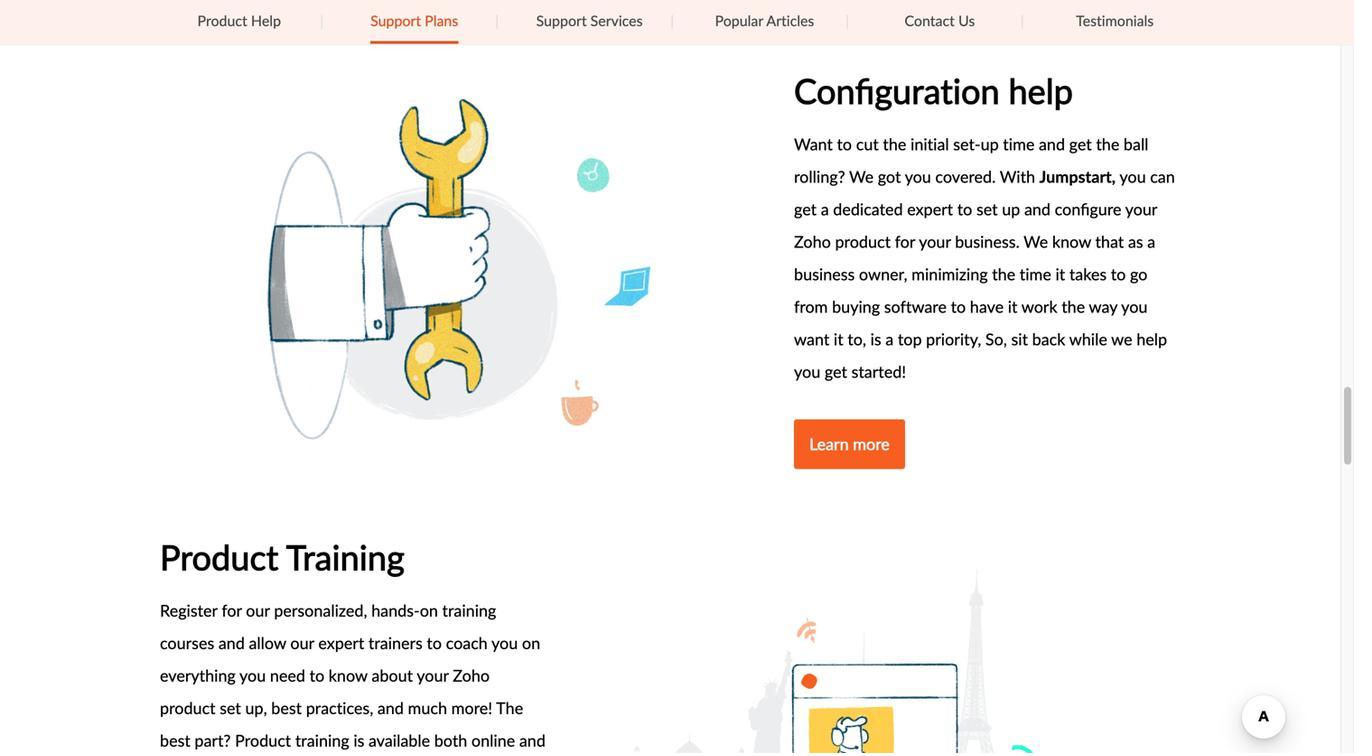 Task type: describe. For each thing, give the bounding box(es) containing it.
services
[[591, 10, 643, 30]]

courses
[[160, 632, 214, 655]]

as
[[1128, 231, 1144, 253]]

and inside you can get a dedicated expert to set up and configure your zoho product for your business. we know that as a business owner, minimizing the time it takes to go from buying software to have it work the way you want it to, is a top priority, so, sit back while we help you get started!
[[1025, 198, 1051, 221]]

contact
[[905, 10, 955, 30]]

learn more link
[[794, 420, 905, 469]]

configure
[[1055, 198, 1122, 221]]

the
[[496, 697, 523, 720]]

product help link
[[197, 0, 281, 41]]

you right way
[[1121, 296, 1148, 318]]

0 vertical spatial on
[[420, 600, 438, 622]]

you right the coach
[[492, 632, 518, 655]]

the left ball
[[1096, 133, 1120, 156]]

about
[[372, 665, 413, 687]]

0 vertical spatial help
[[1009, 67, 1073, 114]]

product for product training
[[160, 534, 278, 581]]

product inside register for our personalized, hands-on training courses and allow our expert trainers to coach you on everything you need to know about your zoho product set up, best practices, and much more! the best part? product training is available both online
[[235, 730, 291, 752]]

allow
[[249, 632, 286, 655]]

and left allow
[[219, 632, 245, 655]]

support services link
[[536, 0, 643, 41]]

register for our personalized, hands-on training courses and allow our expert trainers to coach you on everything you need to know about your zoho product set up, best practices, and much more! the best part? product training is available both online
[[160, 600, 546, 754]]

know inside register for our personalized, hands-on training courses and allow our expert trainers to coach you on everything you need to know about your zoho product set up, best practices, and much more! the best part? product training is available both online
[[329, 665, 368, 687]]

product inside register for our personalized, hands-on training courses and allow our expert trainers to coach you on everything you need to know about your zoho product set up, best practices, and much more! the best part? product training is available both online
[[160, 697, 216, 720]]

and down the about
[[378, 697, 404, 720]]

1 horizontal spatial best
[[271, 697, 302, 720]]

product for product help
[[197, 10, 247, 30]]

we inside want to cut the initial set-up time and get the ball rolling? we got you covered. with
[[849, 166, 874, 188]]

2 horizontal spatial it
[[1056, 263, 1066, 286]]

configuration
[[794, 67, 1000, 114]]

to left the coach
[[427, 632, 442, 655]]

product training
[[160, 534, 405, 581]]

business
[[794, 263, 855, 286]]

us
[[959, 10, 975, 30]]

you up up,
[[239, 665, 266, 687]]

from
[[794, 296, 828, 318]]

for inside register for our personalized, hands-on training courses and allow our expert trainers to coach you on everything you need to know about your zoho product set up, best practices, and much more! the best part? product training is available both online
[[222, 600, 242, 622]]

takes
[[1070, 263, 1107, 286]]

1 horizontal spatial your
[[919, 231, 951, 253]]

help
[[251, 10, 281, 30]]

time inside want to cut the initial set-up time and get the ball rolling? we got you covered. with
[[1003, 133, 1035, 156]]

ball
[[1124, 133, 1149, 156]]

minimizing
[[912, 263, 988, 286]]

you left can
[[1120, 166, 1146, 188]]

is inside register for our personalized, hands-on training courses and allow our expert trainers to coach you on everything you need to know about your zoho product set up, best practices, and much more! the best part? product training is available both online
[[354, 730, 365, 752]]

0 vertical spatial a
[[821, 198, 829, 221]]

contact us link
[[905, 0, 975, 41]]

cut
[[856, 133, 879, 156]]

work
[[1022, 296, 1058, 318]]

that
[[1096, 231, 1124, 253]]

0 horizontal spatial best
[[160, 730, 190, 752]]

we
[[1111, 328, 1133, 351]]

rolling?
[[794, 166, 845, 188]]

support services
[[536, 10, 643, 30]]

can
[[1150, 166, 1175, 188]]

get inside want to cut the initial set-up time and get the ball rolling? we got you covered. with
[[1069, 133, 1092, 156]]

popular articles
[[715, 10, 814, 30]]

1 horizontal spatial it
[[1008, 296, 1018, 318]]

covered.
[[936, 166, 996, 188]]

priority,
[[926, 328, 982, 351]]

personalized,
[[274, 600, 367, 622]]

so,
[[986, 328, 1007, 351]]

top
[[898, 328, 922, 351]]

configuration help
[[794, 67, 1073, 114]]

popular articles link
[[715, 0, 814, 41]]

1 horizontal spatial on
[[522, 632, 540, 655]]

1 vertical spatial our
[[290, 632, 314, 655]]

expert inside you can get a dedicated expert to set up and configure your zoho product for your business. we know that as a business owner, minimizing the time it takes to go from buying software to have it work the way you want it to, is a top priority, so, sit back while we help you get started!
[[907, 198, 953, 221]]

business.
[[955, 231, 1020, 253]]

dedicated
[[833, 198, 903, 221]]

go
[[1130, 263, 1148, 286]]

testimonials
[[1076, 10, 1154, 30]]

got
[[878, 166, 901, 188]]

the right cut
[[883, 133, 907, 156]]

contact us
[[905, 10, 975, 30]]

owner,
[[859, 263, 908, 286]]

product inside you can get a dedicated expert to set up and configure your zoho product for your business. we know that as a business owner, minimizing the time it takes to go from buying software to have it work the way you want it to, is a top priority, so, sit back while we help you get started!
[[835, 231, 891, 253]]

need
[[270, 665, 305, 687]]

much
[[408, 697, 447, 720]]

you down the want
[[794, 361, 821, 383]]

available
[[369, 730, 430, 752]]



Task type: vqa. For each thing, say whether or not it's contained in the screenshot.
User Preference image
no



Task type: locate. For each thing, give the bounding box(es) containing it.
1 vertical spatial it
[[1008, 296, 1018, 318]]

a down rolling?
[[821, 198, 829, 221]]

0 vertical spatial know
[[1053, 231, 1091, 253]]

on up trainers
[[420, 600, 438, 622]]

zoho
[[794, 231, 831, 253], [453, 665, 490, 687]]

know
[[1053, 231, 1091, 253], [329, 665, 368, 687]]

part?
[[195, 730, 231, 752]]

0 vertical spatial zoho
[[794, 231, 831, 253]]

know inside you can get a dedicated expert to set up and configure your zoho product for your business. we know that as a business owner, minimizing the time it takes to go from buying software to have it work the way you want it to, is a top priority, so, sit back while we help you get started!
[[1053, 231, 1091, 253]]

both
[[434, 730, 467, 752]]

is down practices,
[[354, 730, 365, 752]]

to,
[[848, 328, 867, 351]]

1 horizontal spatial support
[[536, 10, 587, 30]]

get down the want
[[825, 361, 848, 383]]

1 horizontal spatial a
[[886, 328, 894, 351]]

0 vertical spatial is
[[871, 328, 882, 351]]

for inside you can get a dedicated expert to set up and configure your zoho product for your business. we know that as a business owner, minimizing the time it takes to go from buying software to have it work the way you want it to, is a top priority, so, sit back while we help you get started!
[[895, 231, 915, 253]]

back
[[1032, 328, 1066, 351]]

and inside want to cut the initial set-up time and get the ball rolling? we got you covered. with
[[1039, 133, 1065, 156]]

started!
[[852, 361, 906, 383]]

set up business.
[[977, 198, 998, 221]]

testimonials link
[[1076, 0, 1154, 41]]

to left have
[[951, 296, 966, 318]]

1 vertical spatial we
[[1024, 231, 1048, 253]]

we right business.
[[1024, 231, 1048, 253]]

up up covered.
[[981, 133, 999, 156]]

0 horizontal spatial our
[[246, 600, 270, 622]]

0 horizontal spatial for
[[222, 600, 242, 622]]

1 vertical spatial a
[[1148, 231, 1156, 253]]

know up practices,
[[329, 665, 368, 687]]

2 horizontal spatial a
[[1148, 231, 1156, 253]]

expert down personalized, in the left of the page
[[318, 632, 364, 655]]

help right the we
[[1137, 328, 1167, 351]]

2 vertical spatial your
[[417, 665, 449, 687]]

and up jumpstart, on the right top
[[1039, 133, 1065, 156]]

0 horizontal spatial training
[[295, 730, 349, 752]]

0 vertical spatial we
[[849, 166, 874, 188]]

product down up,
[[235, 730, 291, 752]]

1 vertical spatial training
[[295, 730, 349, 752]]

to
[[837, 133, 852, 156], [958, 198, 973, 221], [1111, 263, 1126, 286], [951, 296, 966, 318], [427, 632, 442, 655], [310, 665, 325, 687]]

it left takes
[[1056, 263, 1066, 286]]

for up owner,
[[895, 231, 915, 253]]

you can get a dedicated expert to set up and configure your zoho product for your business. we know that as a business owner, minimizing the time it takes to go from buying software to have it work the way you want it to, is a top priority, so, sit back while we help you get started!
[[794, 166, 1175, 383]]

we left got
[[849, 166, 874, 188]]

0 vertical spatial product
[[835, 231, 891, 253]]

0 horizontal spatial set
[[220, 697, 241, 720]]

more!
[[451, 697, 493, 720]]

0 vertical spatial it
[[1056, 263, 1066, 286]]

it right have
[[1008, 296, 1018, 318]]

1 vertical spatial time
[[1020, 263, 1052, 286]]

learn more
[[810, 433, 890, 456]]

your up as
[[1126, 198, 1158, 221]]

the left way
[[1062, 296, 1085, 318]]

we
[[849, 166, 874, 188], [1024, 231, 1048, 253]]

know up takes
[[1053, 231, 1091, 253]]

you inside want to cut the initial set-up time and get the ball rolling? we got you covered. with
[[905, 166, 931, 188]]

zoho inside register for our personalized, hands-on training courses and allow our expert trainers to coach you on everything you need to know about your zoho product set up, best practices, and much more! the best part? product training is available both online
[[453, 665, 490, 687]]

help up with
[[1009, 67, 1073, 114]]

training
[[286, 534, 405, 581]]

to left cut
[[837, 133, 852, 156]]

set left up,
[[220, 697, 241, 720]]

support left services
[[536, 10, 587, 30]]

time
[[1003, 133, 1035, 156], [1020, 263, 1052, 286]]

0 vertical spatial our
[[246, 600, 270, 622]]

zoho up business
[[794, 231, 831, 253]]

a left the top
[[886, 328, 894, 351]]

1 horizontal spatial for
[[895, 231, 915, 253]]

more
[[853, 433, 890, 456]]

0 horizontal spatial your
[[417, 665, 449, 687]]

set-
[[953, 133, 981, 156]]

best
[[271, 697, 302, 720], [160, 730, 190, 752]]

2 support from the left
[[536, 10, 587, 30]]

0 vertical spatial product
[[197, 10, 247, 30]]

1 support from the left
[[371, 10, 421, 30]]

1 horizontal spatial is
[[871, 328, 882, 351]]

for
[[895, 231, 915, 253], [222, 600, 242, 622]]

1 horizontal spatial our
[[290, 632, 314, 655]]

your inside register for our personalized, hands-on training courses and allow our expert trainers to coach you on everything you need to know about your zoho product set up, best practices, and much more! the best part? product training is available both online
[[417, 665, 449, 687]]

1 vertical spatial know
[[329, 665, 368, 687]]

product
[[197, 10, 247, 30], [160, 534, 278, 581], [235, 730, 291, 752]]

buying
[[832, 296, 880, 318]]

1 vertical spatial help
[[1137, 328, 1167, 351]]

our up allow
[[246, 600, 270, 622]]

up inside you can get a dedicated expert to set up and configure your zoho product for your business. we know that as a business owner, minimizing the time it takes to go from buying software to have it work the way you want it to, is a top priority, so, sit back while we help you get started!
[[1002, 198, 1020, 221]]

1 horizontal spatial set
[[977, 198, 998, 221]]

2 vertical spatial a
[[886, 328, 894, 351]]

0 vertical spatial get
[[1069, 133, 1092, 156]]

support plans
[[371, 10, 458, 30]]

2 vertical spatial it
[[834, 328, 844, 351]]

get down rolling?
[[794, 198, 817, 221]]

time inside you can get a dedicated expert to set up and configure your zoho product for your business. we know that as a business owner, minimizing the time it takes to go from buying software to have it work the way you want it to, is a top priority, so, sit back while we help you get started!
[[1020, 263, 1052, 286]]

to left go
[[1111, 263, 1126, 286]]

with
[[1000, 166, 1036, 188]]

1 vertical spatial set
[[220, 697, 241, 720]]

product
[[835, 231, 891, 253], [160, 697, 216, 720]]

support left plans
[[371, 10, 421, 30]]

0 horizontal spatial support
[[371, 10, 421, 30]]

plans
[[425, 10, 458, 30]]

0 vertical spatial set
[[977, 198, 998, 221]]

1 horizontal spatial help
[[1137, 328, 1167, 351]]

get
[[1069, 133, 1092, 156], [794, 198, 817, 221], [825, 361, 848, 383]]

our right allow
[[290, 632, 314, 655]]

0 vertical spatial time
[[1003, 133, 1035, 156]]

on right the coach
[[522, 632, 540, 655]]

way
[[1089, 296, 1118, 318]]

help
[[1009, 67, 1073, 114], [1137, 328, 1167, 351]]

a right as
[[1148, 231, 1156, 253]]

is right to,
[[871, 328, 882, 351]]

product down everything
[[160, 697, 216, 720]]

1 horizontal spatial get
[[825, 361, 848, 383]]

0 vertical spatial your
[[1126, 198, 1158, 221]]

time up work on the right of the page
[[1020, 263, 1052, 286]]

articles
[[767, 10, 814, 30]]

help inside you can get a dedicated expert to set up and configure your zoho product for your business. we know that as a business owner, minimizing the time it takes to go from buying software to have it work the way you want it to, is a top priority, so, sit back while we help you get started!
[[1137, 328, 1167, 351]]

1 vertical spatial up
[[1002, 198, 1020, 221]]

1 horizontal spatial training
[[442, 600, 496, 622]]

up,
[[245, 697, 267, 720]]

1 vertical spatial for
[[222, 600, 242, 622]]

0 vertical spatial up
[[981, 133, 999, 156]]

support inside "link"
[[371, 10, 421, 30]]

zoho inside you can get a dedicated expert to set up and configure your zoho product for your business. we know that as a business owner, minimizing the time it takes to go from buying software to have it work the way you want it to, is a top priority, so, sit back while we help you get started!
[[794, 231, 831, 253]]

0 vertical spatial for
[[895, 231, 915, 253]]

up down with
[[1002, 198, 1020, 221]]

zoho up more!
[[453, 665, 490, 687]]

sit
[[1012, 328, 1028, 351]]

0 horizontal spatial on
[[420, 600, 438, 622]]

product left help
[[197, 10, 247, 30]]

training up the coach
[[442, 600, 496, 622]]

product up register
[[160, 534, 278, 581]]

expert
[[907, 198, 953, 221], [318, 632, 364, 655]]

coach
[[446, 632, 488, 655]]

support for support plans
[[371, 10, 421, 30]]

1 vertical spatial expert
[[318, 632, 364, 655]]

get up jumpstart, on the right top
[[1069, 133, 1092, 156]]

software
[[884, 296, 947, 318]]

it
[[1056, 263, 1066, 286], [1008, 296, 1018, 318], [834, 328, 844, 351]]

1 vertical spatial on
[[522, 632, 540, 655]]

support for support services
[[536, 10, 587, 30]]

time up with
[[1003, 133, 1035, 156]]

0 horizontal spatial a
[[821, 198, 829, 221]]

jumpstart,
[[1040, 167, 1120, 187]]

want
[[794, 133, 833, 156]]

hands-
[[371, 600, 420, 622]]

0 horizontal spatial get
[[794, 198, 817, 221]]

on
[[420, 600, 438, 622], [522, 632, 540, 655]]

2 vertical spatial product
[[235, 730, 291, 752]]

up
[[981, 133, 999, 156], [1002, 198, 1020, 221]]

initial
[[911, 133, 949, 156]]

expert inside register for our personalized, hands-on training courses and allow our expert trainers to coach you on everything you need to know about your zoho product set up, best practices, and much more! the best part? product training is available both online
[[318, 632, 364, 655]]

popular
[[715, 10, 763, 30]]

1 horizontal spatial expert
[[907, 198, 953, 221]]

2 horizontal spatial your
[[1126, 198, 1158, 221]]

1 vertical spatial is
[[354, 730, 365, 752]]

best left part?
[[160, 730, 190, 752]]

want
[[794, 328, 830, 351]]

support plans link
[[371, 0, 458, 44]]

set inside register for our personalized, hands-on training courses and allow our expert trainers to coach you on everything you need to know about your zoho product set up, best practices, and much more! the best part? product training is available both online
[[220, 697, 241, 720]]

support
[[371, 10, 421, 30], [536, 10, 587, 30]]

set
[[977, 198, 998, 221], [220, 697, 241, 720]]

you right got
[[905, 166, 931, 188]]

1 vertical spatial get
[[794, 198, 817, 221]]

and down with
[[1025, 198, 1051, 221]]

1 vertical spatial best
[[160, 730, 190, 752]]

you
[[905, 166, 931, 188], [1120, 166, 1146, 188], [1121, 296, 1148, 318], [794, 361, 821, 383], [492, 632, 518, 655], [239, 665, 266, 687]]

we inside you can get a dedicated expert to set up and configure your zoho product for your business. we know that as a business owner, minimizing the time it takes to go from buying software to have it work the way you want it to, is a top priority, so, sit back while we help you get started!
[[1024, 231, 1048, 253]]

1 vertical spatial zoho
[[453, 665, 490, 687]]

1 horizontal spatial product
[[835, 231, 891, 253]]

0 horizontal spatial it
[[834, 328, 844, 351]]

product help
[[197, 10, 281, 30]]

0 horizontal spatial is
[[354, 730, 365, 752]]

our
[[246, 600, 270, 622], [290, 632, 314, 655]]

register
[[160, 600, 218, 622]]

set inside you can get a dedicated expert to set up and configure your zoho product for your business. we know that as a business owner, minimizing the time it takes to go from buying software to have it work the way you want it to, is a top priority, so, sit back while we help you get started!
[[977, 198, 998, 221]]

0 vertical spatial best
[[271, 697, 302, 720]]

practices,
[[306, 697, 373, 720]]

a
[[821, 198, 829, 221], [1148, 231, 1156, 253], [886, 328, 894, 351]]

0 horizontal spatial expert
[[318, 632, 364, 655]]

it left to,
[[834, 328, 844, 351]]

the down business.
[[992, 263, 1016, 286]]

1 horizontal spatial know
[[1053, 231, 1091, 253]]

to right need
[[310, 665, 325, 687]]

your up minimizing
[[919, 231, 951, 253]]

want to cut the initial set-up time and get the ball rolling? we got you covered. with
[[794, 133, 1149, 188]]

the
[[883, 133, 907, 156], [1096, 133, 1120, 156], [992, 263, 1016, 286], [1062, 296, 1085, 318]]

0 horizontal spatial we
[[849, 166, 874, 188]]

to inside want to cut the initial set-up time and get the ball rolling? we got you covered. with
[[837, 133, 852, 156]]

0 horizontal spatial know
[[329, 665, 368, 687]]

0 horizontal spatial help
[[1009, 67, 1073, 114]]

is
[[871, 328, 882, 351], [354, 730, 365, 752]]

product down dedicated
[[835, 231, 891, 253]]

1 vertical spatial your
[[919, 231, 951, 253]]

1 vertical spatial product
[[160, 697, 216, 720]]

2 horizontal spatial get
[[1069, 133, 1092, 156]]

2 vertical spatial get
[[825, 361, 848, 383]]

best right up,
[[271, 697, 302, 720]]

1 horizontal spatial up
[[1002, 198, 1020, 221]]

have
[[970, 296, 1004, 318]]

your up much
[[417, 665, 449, 687]]

0 horizontal spatial product
[[160, 697, 216, 720]]

0 vertical spatial expert
[[907, 198, 953, 221]]

while
[[1069, 328, 1108, 351]]

1 horizontal spatial we
[[1024, 231, 1048, 253]]

everything
[[160, 665, 236, 687]]

1 vertical spatial product
[[160, 534, 278, 581]]

to down covered.
[[958, 198, 973, 221]]

and
[[1039, 133, 1065, 156], [1025, 198, 1051, 221], [219, 632, 245, 655], [378, 697, 404, 720]]

up inside want to cut the initial set-up time and get the ball rolling? we got you covered. with
[[981, 133, 999, 156]]

training
[[442, 600, 496, 622], [295, 730, 349, 752]]

learn
[[810, 433, 849, 456]]

expert down covered.
[[907, 198, 953, 221]]

for right register
[[222, 600, 242, 622]]

0 horizontal spatial zoho
[[453, 665, 490, 687]]

is inside you can get a dedicated expert to set up and configure your zoho product for your business. we know that as a business owner, minimizing the time it takes to go from buying software to have it work the way you want it to, is a top priority, so, sit back while we help you get started!
[[871, 328, 882, 351]]

your
[[1126, 198, 1158, 221], [919, 231, 951, 253], [417, 665, 449, 687]]

training down practices,
[[295, 730, 349, 752]]

0 vertical spatial training
[[442, 600, 496, 622]]

1 horizontal spatial zoho
[[794, 231, 831, 253]]

trainers
[[369, 632, 423, 655]]

0 horizontal spatial up
[[981, 133, 999, 156]]



